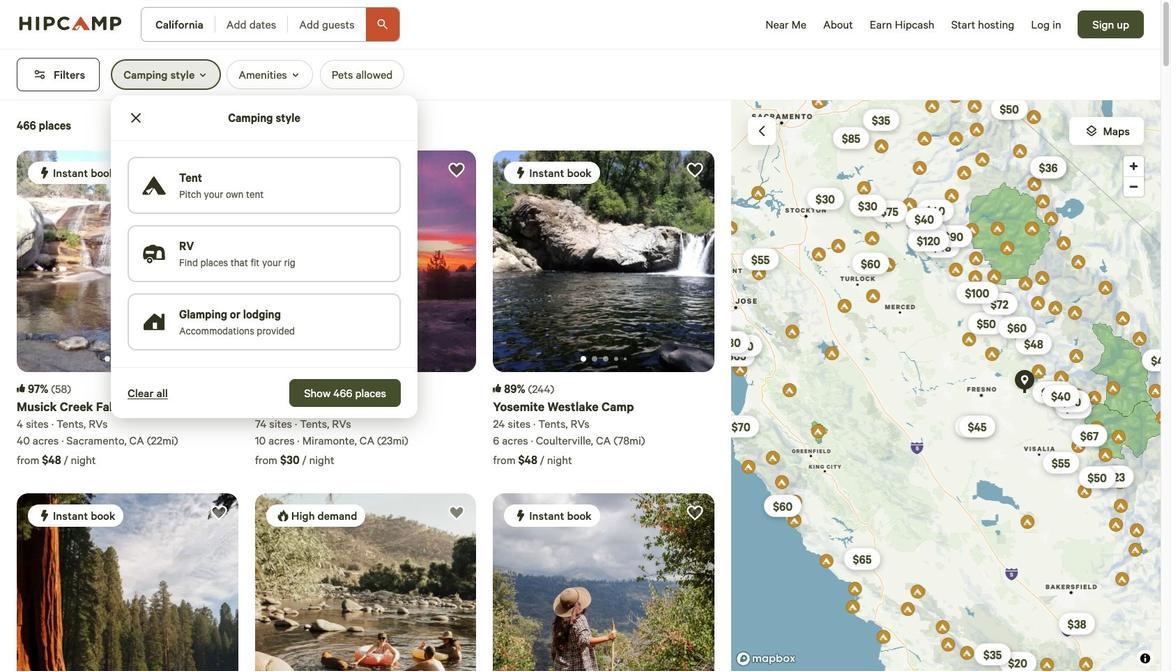 Task type: locate. For each thing, give the bounding box(es) containing it.
current image image
[[104, 356, 110, 362], [581, 356, 587, 362], [592, 356, 598, 362], [603, 356, 609, 362], [615, 357, 619, 361], [624, 358, 627, 360]]

zoom in image
[[1124, 156, 1145, 176]]

toggle attribution image
[[1142, 651, 1150, 667]]

zoom out image
[[1124, 177, 1145, 197]]

map marker element
[[1016, 370, 1035, 393]]



Task type: describe. For each thing, give the bounding box(es) containing it.
map region
[[732, 100, 1161, 672]]



Task type: vqa. For each thing, say whether or not it's contained in the screenshot.
TOGGLE ATTRIBUTION IMAGE
yes



